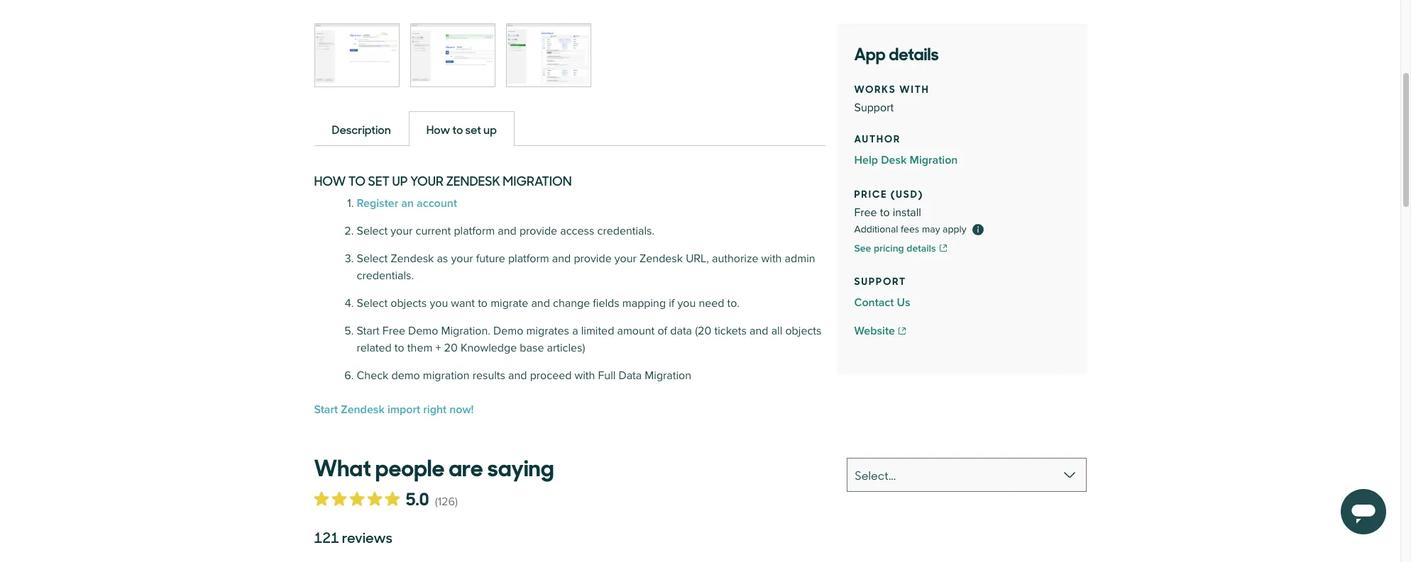 Task type: describe. For each thing, give the bounding box(es) containing it.
works
[[854, 81, 896, 96]]

register an account
[[357, 197, 457, 211]]

app
[[854, 40, 886, 65]]

help desk migration link
[[854, 152, 1069, 169]]

select for select your current platform and provide access credentials.
[[357, 224, 388, 239]]

select zendesk as your future platform and provide your zendesk url, authorize with admin credentials.
[[357, 252, 815, 283]]

0 horizontal spatial platform
[[454, 224, 495, 239]]

up
[[484, 121, 497, 137]]

migrates
[[526, 325, 569, 339]]

url,
[[686, 252, 709, 266]]

5.0
[[406, 486, 429, 511]]

additional
[[854, 224, 898, 236]]

to left the set
[[452, 121, 463, 137]]

start for start zendesk import right now!
[[314, 403, 338, 418]]

121 reviews
[[314, 528, 392, 548]]

support inside the works with support
[[854, 101, 894, 115]]

data
[[619, 369, 642, 383]]

price (usd) free to install
[[854, 186, 924, 220]]

proceed
[[530, 369, 572, 383]]

additional fees may apply
[[854, 224, 967, 236]]

1 star fill image from the left
[[314, 492, 329, 507]]

right
[[423, 403, 447, 418]]

and up future
[[498, 224, 517, 239]]

start zendesk import right now! link
[[314, 403, 474, 418]]

saying
[[487, 450, 554, 484]]

select for select objects you want to migrate and change fields mapping if you need to.
[[357, 297, 388, 311]]

2 you from the left
[[678, 297, 696, 311]]

1 you from the left
[[430, 297, 448, 311]]

and up migrates
[[531, 297, 550, 311]]

help desk migration
[[854, 153, 958, 168]]

contact us link
[[854, 295, 1069, 312]]

migration.
[[441, 325, 490, 339]]

as
[[437, 252, 448, 266]]

reviews
[[342, 528, 392, 548]]

mapping
[[622, 297, 666, 311]]

all
[[771, 325, 783, 339]]

set
[[368, 172, 390, 190]]

website link
[[854, 323, 1069, 340]]

help
[[854, 153, 878, 168]]

up
[[392, 172, 408, 190]]

how
[[426, 121, 450, 137]]

zendesk for select zendesk as your future platform and provide your zendesk url, authorize with admin credentials.
[[391, 252, 434, 266]]

now!
[[450, 403, 474, 418]]

limited
[[581, 325, 614, 339]]

3 preview image of app image from the left
[[507, 24, 590, 87]]

select for select zendesk as your future platform and provide your zendesk url, authorize with admin credentials.
[[357, 252, 388, 266]]

and inside select zendesk as your future platform and provide your zendesk url, authorize with admin credentials.
[[552, 252, 571, 266]]

to
[[348, 172, 366, 190]]

import
[[388, 403, 420, 418]]

tickets
[[714, 325, 747, 339]]

0 horizontal spatial your
[[391, 224, 413, 239]]

contact us
[[854, 296, 911, 310]]

description
[[332, 121, 391, 137]]

want
[[451, 297, 475, 311]]

start free demo migration. demo migrates a limited amount of data (20 tickets and all objects related to them + 20 knowledge base articles)
[[357, 325, 822, 356]]

them
[[407, 342, 433, 356]]

if
[[669, 297, 675, 311]]

a
[[572, 325, 578, 339]]

apply
[[943, 224, 967, 236]]

2 star fill image from the left
[[350, 492, 365, 507]]

credentials. inside select zendesk as your future platform and provide your zendesk url, authorize with admin credentials.
[[357, 269, 414, 283]]

admin
[[785, 252, 815, 266]]

migration
[[503, 172, 572, 190]]

amount
[[617, 325, 655, 339]]

knowledge
[[461, 342, 517, 356]]

0 vertical spatial objects
[[391, 297, 427, 311]]

see pricing details link
[[854, 241, 1069, 256]]

2 demo from the left
[[493, 325, 523, 339]]

what
[[314, 450, 371, 484]]

details inside "see pricing details" link
[[907, 243, 936, 255]]

3 star fill image from the left
[[385, 492, 400, 507]]

demo
[[391, 369, 420, 383]]

)
[[455, 496, 458, 510]]

authorize
[[712, 252, 759, 266]]

to right want
[[478, 297, 488, 311]]

5.0 ( 126 )
[[406, 486, 458, 511]]

see pricing details
[[854, 243, 936, 255]]

select objects you want to migrate and change fields mapping if you need to.
[[357, 297, 740, 311]]

with inside select zendesk as your future platform and provide your zendesk url, authorize with admin credentials.
[[761, 252, 782, 266]]

of
[[658, 325, 667, 339]]

current
[[416, 224, 451, 239]]

account
[[417, 197, 457, 211]]

start zendesk import right now!
[[314, 403, 474, 418]]

1 star fill image from the left
[[332, 492, 347, 507]]

platform inside select zendesk as your future platform and provide your zendesk url, authorize with admin credentials.
[[508, 252, 549, 266]]

provide inside select zendesk as your future platform and provide your zendesk url, authorize with admin credentials.
[[574, 252, 612, 266]]

how to set up
[[426, 121, 497, 137]]

people
[[375, 450, 445, 484]]

1 demo from the left
[[408, 325, 438, 339]]

(usd)
[[891, 186, 924, 201]]



Task type: locate. For each thing, give the bounding box(es) containing it.
with right works
[[900, 81, 930, 96]]

0 vertical spatial platform
[[454, 224, 495, 239]]

1 horizontal spatial you
[[678, 297, 696, 311]]

star fill image down the what
[[332, 492, 347, 507]]

zendesk down check
[[341, 403, 385, 418]]

1 horizontal spatial free
[[854, 206, 877, 220]]

your
[[410, 172, 444, 190]]

2 preview image of app image from the left
[[411, 24, 494, 87]]

how
[[314, 172, 346, 190]]

0 horizontal spatial preview image of app image
[[315, 24, 399, 87]]

may
[[922, 224, 940, 236]]

related
[[357, 342, 392, 356]]

1 horizontal spatial star fill image
[[367, 492, 382, 507]]

1 vertical spatial start
[[314, 403, 338, 418]]

0 horizontal spatial demo
[[408, 325, 438, 339]]

0 horizontal spatial star fill image
[[314, 492, 329, 507]]

price
[[854, 186, 888, 201]]

1 horizontal spatial platform
[[508, 252, 549, 266]]

works with support
[[854, 81, 930, 115]]

start for start free demo migration. demo migrates a limited amount of data (20 tickets and all objects related to them + 20 knowledge base articles)
[[357, 325, 380, 339]]

fees
[[901, 224, 920, 236]]

and down access at the top left of page
[[552, 252, 571, 266]]

articles)
[[547, 342, 585, 356]]

full
[[598, 369, 616, 383]]

migration right data
[[645, 369, 692, 383]]

1 preview image of app image from the left
[[315, 24, 399, 87]]

2 star fill image from the left
[[367, 492, 382, 507]]

1 vertical spatial provide
[[574, 252, 612, 266]]

0 horizontal spatial objects
[[391, 297, 427, 311]]

zendesk for start zendesk import right now!
[[341, 403, 385, 418]]

+
[[435, 342, 441, 356]]

platform up future
[[454, 224, 495, 239]]

select inside select zendesk as your future platform and provide your zendesk url, authorize with admin credentials.
[[357, 252, 388, 266]]

121
[[314, 528, 339, 548]]

(
[[435, 496, 438, 510]]

1 horizontal spatial star fill image
[[350, 492, 365, 507]]

support down works
[[854, 101, 894, 115]]

1 horizontal spatial demo
[[493, 325, 523, 339]]

20
[[444, 342, 458, 356]]

2 support from the top
[[854, 273, 907, 288]]

access
[[560, 224, 595, 239]]

0 horizontal spatial provide
[[520, 224, 557, 239]]

0 vertical spatial credentials.
[[597, 224, 655, 239]]

migrate
[[491, 297, 528, 311]]

0 vertical spatial migration
[[910, 153, 958, 168]]

desk
[[881, 153, 907, 168]]

free up additional
[[854, 206, 877, 220]]

1 horizontal spatial migration
[[910, 153, 958, 168]]

your right as
[[451, 252, 473, 266]]

data
[[670, 325, 692, 339]]

how to set up your zendesk migration
[[314, 172, 572, 190]]

app details
[[854, 40, 939, 65]]

provide left access at the top left of page
[[520, 224, 557, 239]]

install
[[893, 206, 921, 220]]

1 vertical spatial select
[[357, 252, 388, 266]]

0 vertical spatial with
[[900, 81, 930, 96]]

to.
[[727, 297, 740, 311]]

2 vertical spatial with
[[575, 369, 595, 383]]

1 vertical spatial credentials.
[[357, 269, 414, 283]]

1 horizontal spatial preview image of app image
[[411, 24, 494, 87]]

2 horizontal spatial with
[[900, 81, 930, 96]]

1 support from the top
[[854, 101, 894, 115]]

2 horizontal spatial preview image of app image
[[507, 24, 590, 87]]

results
[[473, 369, 505, 383]]

0 vertical spatial start
[[357, 325, 380, 339]]

select
[[357, 224, 388, 239], [357, 252, 388, 266], [357, 297, 388, 311]]

migration right desk
[[910, 153, 958, 168]]

objects up them
[[391, 297, 427, 311]]

0 horizontal spatial zendesk
[[341, 403, 385, 418]]

free inside start free demo migration. demo migrates a limited amount of data (20 tickets and all objects related to them + 20 knowledge base articles)
[[383, 325, 405, 339]]

select your current platform and provide access credentials.
[[357, 224, 655, 239]]

objects inside start free demo migration. demo migrates a limited amount of data (20 tickets and all objects related to them + 20 knowledge base articles)
[[785, 325, 822, 339]]

2 horizontal spatial your
[[615, 252, 637, 266]]

3 select from the top
[[357, 297, 388, 311]]

0 vertical spatial support
[[854, 101, 894, 115]]

check
[[357, 369, 389, 383]]

provide
[[520, 224, 557, 239], [574, 252, 612, 266]]

star fill image left '5.0'
[[385, 492, 400, 507]]

1 horizontal spatial start
[[357, 325, 380, 339]]

zendesk
[[446, 172, 500, 190]]

1 vertical spatial with
[[761, 252, 782, 266]]

with left 'full' at the left of page
[[575, 369, 595, 383]]

to
[[452, 121, 463, 137], [880, 206, 890, 220], [478, 297, 488, 311], [395, 342, 404, 356]]

you left want
[[430, 297, 448, 311]]

0 horizontal spatial start
[[314, 403, 338, 418]]

1 select from the top
[[357, 224, 388, 239]]

support up contact us
[[854, 273, 907, 288]]

1 horizontal spatial objects
[[785, 325, 822, 339]]

are
[[449, 450, 483, 484]]

tab list
[[314, 111, 825, 146]]

us
[[897, 296, 911, 310]]

free inside price (usd) free to install
[[854, 206, 877, 220]]

2 horizontal spatial star fill image
[[385, 492, 400, 507]]

star fill image
[[332, 492, 347, 507], [367, 492, 382, 507]]

to left them
[[395, 342, 404, 356]]

1 horizontal spatial zendesk
[[391, 252, 434, 266]]

fields
[[593, 297, 620, 311]]

your up mapping in the bottom left of the page
[[615, 252, 637, 266]]

zendesk
[[391, 252, 434, 266], [640, 252, 683, 266], [341, 403, 385, 418]]

0 horizontal spatial with
[[575, 369, 595, 383]]

0 vertical spatial provide
[[520, 224, 557, 239]]

(20
[[695, 325, 712, 339]]

0 vertical spatial details
[[889, 40, 939, 65]]

1 vertical spatial platform
[[508, 252, 549, 266]]

0 vertical spatial free
[[854, 206, 877, 220]]

your
[[391, 224, 413, 239], [451, 252, 473, 266], [615, 252, 637, 266]]

start up the what
[[314, 403, 338, 418]]

to inside price (usd) free to install
[[880, 206, 890, 220]]

and left all
[[750, 325, 769, 339]]

author
[[854, 131, 901, 146]]

demo up them
[[408, 325, 438, 339]]

zendesk left as
[[391, 252, 434, 266]]

1 vertical spatial details
[[907, 243, 936, 255]]

0 vertical spatial select
[[357, 224, 388, 239]]

tab list containing description
[[314, 111, 825, 146]]

0 horizontal spatial migration
[[645, 369, 692, 383]]

check demo migration results and proceed with full data migration
[[357, 369, 692, 383]]

what people are saying
[[314, 450, 554, 484]]

start inside start free demo migration. demo migrates a limited amount of data (20 tickets and all objects related to them + 20 knowledge base articles)
[[357, 325, 380, 339]]

platform down select your current platform and provide access credentials.
[[508, 252, 549, 266]]

need
[[699, 297, 724, 311]]

start up related
[[357, 325, 380, 339]]

set
[[465, 121, 481, 137]]

2 horizontal spatial zendesk
[[640, 252, 683, 266]]

free up related
[[383, 325, 405, 339]]

free
[[854, 206, 877, 220], [383, 325, 405, 339]]

and right results
[[508, 369, 527, 383]]

1 vertical spatial free
[[383, 325, 405, 339]]

star fill image up reviews
[[367, 492, 382, 507]]

to up additional
[[880, 206, 890, 220]]

with inside the works with support
[[900, 81, 930, 96]]

future
[[476, 252, 505, 266]]

to inside start free demo migration. demo migrates a limited amount of data (20 tickets and all objects related to them + 20 knowledge base articles)
[[395, 342, 404, 356]]

you right if
[[678, 297, 696, 311]]

an
[[401, 197, 414, 211]]

credentials.
[[597, 224, 655, 239], [357, 269, 414, 283]]

1 vertical spatial support
[[854, 273, 907, 288]]

website
[[854, 324, 895, 339]]

pricing
[[874, 243, 904, 255]]

preview image of app image
[[315, 24, 399, 87], [411, 24, 494, 87], [507, 24, 590, 87]]

2 vertical spatial select
[[357, 297, 388, 311]]

0 horizontal spatial credentials.
[[357, 269, 414, 283]]

star fill image
[[314, 492, 329, 507], [350, 492, 365, 507], [385, 492, 400, 507]]

with left admin
[[761, 252, 782, 266]]

star fill image up "121"
[[314, 492, 329, 507]]

0 horizontal spatial you
[[430, 297, 448, 311]]

details right app
[[889, 40, 939, 65]]

provide down access at the top left of page
[[574, 252, 612, 266]]

126
[[438, 496, 455, 510]]

1 vertical spatial objects
[[785, 325, 822, 339]]

and inside start free demo migration. demo migrates a limited amount of data (20 tickets and all objects related to them + 20 knowledge base articles)
[[750, 325, 769, 339]]

1 horizontal spatial credentials.
[[597, 224, 655, 239]]

demo
[[408, 325, 438, 339], [493, 325, 523, 339]]

see
[[854, 243, 871, 255]]

1 horizontal spatial your
[[451, 252, 473, 266]]

star fill image down the what
[[350, 492, 365, 507]]

you
[[430, 297, 448, 311], [678, 297, 696, 311]]

demo up knowledge
[[493, 325, 523, 339]]

1 horizontal spatial provide
[[574, 252, 612, 266]]

objects
[[391, 297, 427, 311], [785, 325, 822, 339]]

with
[[900, 81, 930, 96], [761, 252, 782, 266], [575, 369, 595, 383]]

2 select from the top
[[357, 252, 388, 266]]

0 horizontal spatial free
[[383, 325, 405, 339]]

contact
[[854, 296, 894, 310]]

1 vertical spatial migration
[[645, 369, 692, 383]]

your down register an account at the top of page
[[391, 224, 413, 239]]

details
[[889, 40, 939, 65], [907, 243, 936, 255]]

0 horizontal spatial star fill image
[[332, 492, 347, 507]]

objects right all
[[785, 325, 822, 339]]

base
[[520, 342, 544, 356]]

zendesk left url,
[[640, 252, 683, 266]]

register an account link
[[357, 197, 457, 211]]

details down may
[[907, 243, 936, 255]]

1 horizontal spatial with
[[761, 252, 782, 266]]

register
[[357, 197, 398, 211]]



Task type: vqa. For each thing, say whether or not it's contained in the screenshot.
WANT
yes



